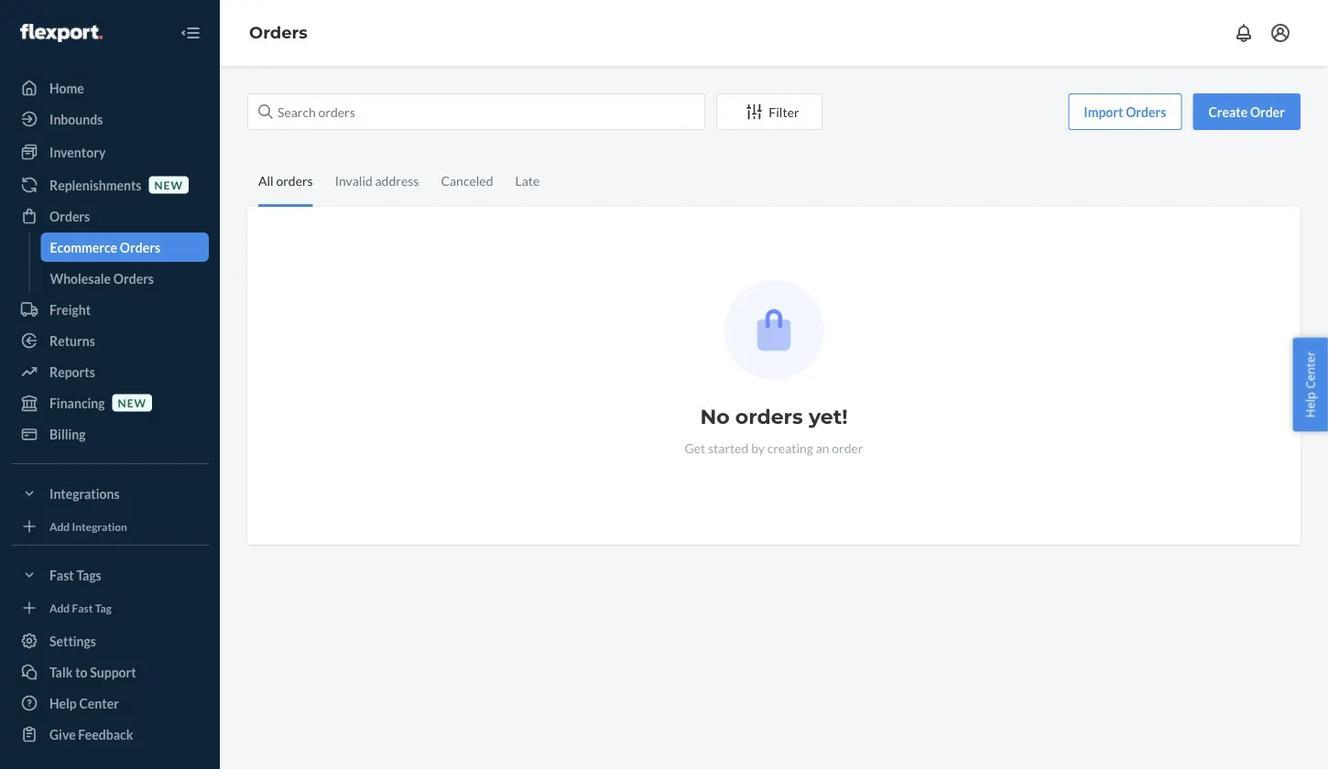 Task type: locate. For each thing, give the bounding box(es) containing it.
talk to support button
[[11, 658, 209, 687]]

orders inside ecommerce orders link
[[120, 240, 160, 255]]

1 vertical spatial add
[[49, 601, 70, 615]]

billing link
[[11, 420, 209, 449]]

tag
[[95, 601, 112, 615]]

1 vertical spatial new
[[118, 396, 147, 409]]

0 vertical spatial help
[[1302, 392, 1318, 418]]

orders
[[276, 173, 313, 188], [735, 404, 803, 429]]

add
[[49, 520, 70, 533], [49, 601, 70, 615]]

1 vertical spatial help center
[[49, 696, 119, 711]]

add left the 'integration'
[[49, 520, 70, 533]]

0 vertical spatial orders
[[276, 173, 313, 188]]

0 horizontal spatial help
[[49, 696, 77, 711]]

center inside button
[[1302, 351, 1318, 389]]

help center inside button
[[1302, 351, 1318, 418]]

1 vertical spatial center
[[79, 696, 119, 711]]

0 vertical spatial add
[[49, 520, 70, 533]]

search image
[[258, 104, 273, 119]]

0 vertical spatial new
[[154, 178, 183, 191]]

all orders
[[258, 173, 313, 188]]

0 horizontal spatial center
[[79, 696, 119, 711]]

help inside help center link
[[49, 696, 77, 711]]

invalid
[[335, 173, 373, 188]]

wholesale orders link
[[41, 264, 209, 293]]

talk
[[49, 665, 73, 680]]

0 horizontal spatial orders
[[276, 173, 313, 188]]

orders up get started by creating an order
[[735, 404, 803, 429]]

0 vertical spatial help center
[[1302, 351, 1318, 418]]

open notifications image
[[1233, 22, 1255, 44]]

tags
[[76, 567, 101, 583]]

1 add from the top
[[49, 520, 70, 533]]

add inside add fast tag link
[[49, 601, 70, 615]]

empty list image
[[724, 280, 824, 380]]

add for add integration
[[49, 520, 70, 533]]

open account menu image
[[1270, 22, 1291, 44]]

help
[[1302, 392, 1318, 418], [49, 696, 77, 711]]

address
[[375, 173, 419, 188]]

fast left tag
[[72, 601, 93, 615]]

orders link up ecommerce orders
[[11, 202, 209, 231]]

close navigation image
[[180, 22, 202, 44]]

orders
[[249, 23, 308, 43], [1126, 104, 1166, 120], [49, 208, 90, 224], [120, 240, 160, 255], [113, 271, 154, 286]]

orders inside import orders button
[[1126, 104, 1166, 120]]

Search orders text field
[[247, 93, 705, 130]]

2 add from the top
[[49, 601, 70, 615]]

fast
[[49, 567, 74, 583], [72, 601, 93, 615]]

reports
[[49, 364, 95, 380]]

0 vertical spatial center
[[1302, 351, 1318, 389]]

center
[[1302, 351, 1318, 389], [79, 696, 119, 711]]

inventory
[[49, 144, 106, 160]]

1 horizontal spatial orders
[[735, 404, 803, 429]]

orders for all
[[276, 173, 313, 188]]

orders down ecommerce orders link
[[113, 271, 154, 286]]

reports link
[[11, 357, 209, 387]]

ecommerce orders link
[[41, 233, 209, 262]]

add inside add integration link
[[49, 520, 70, 533]]

0 vertical spatial fast
[[49, 567, 74, 583]]

to
[[75, 665, 88, 680]]

0 horizontal spatial help center
[[49, 696, 119, 711]]

1 vertical spatial orders link
[[11, 202, 209, 231]]

fast tags
[[49, 567, 101, 583]]

no orders yet!
[[700, 404, 848, 429]]

1 vertical spatial fast
[[72, 601, 93, 615]]

help center link
[[11, 689, 209, 718]]

help center
[[1302, 351, 1318, 418], [49, 696, 119, 711]]

creating
[[767, 440, 813, 456]]

orders for ecommerce orders
[[120, 240, 160, 255]]

0 horizontal spatial orders link
[[11, 202, 209, 231]]

0 horizontal spatial new
[[118, 396, 147, 409]]

ecommerce
[[50, 240, 117, 255]]

new down inventory link
[[154, 178, 183, 191]]

orders inside wholesale orders link
[[113, 271, 154, 286]]

1 vertical spatial orders
[[735, 404, 803, 429]]

replenishments
[[49, 177, 141, 193]]

1 horizontal spatial help
[[1302, 392, 1318, 418]]

orders right import on the top
[[1126, 104, 1166, 120]]

1 vertical spatial help
[[49, 696, 77, 711]]

1 horizontal spatial help center
[[1302, 351, 1318, 418]]

1 horizontal spatial new
[[154, 178, 183, 191]]

fast left "tags"
[[49, 567, 74, 583]]

orders link
[[249, 23, 308, 43], [11, 202, 209, 231]]

new
[[154, 178, 183, 191], [118, 396, 147, 409]]

0 vertical spatial orders link
[[249, 23, 308, 43]]

new down reports link
[[118, 396, 147, 409]]

started
[[708, 440, 749, 456]]

add up settings in the bottom of the page
[[49, 601, 70, 615]]

ecommerce orders
[[50, 240, 160, 255]]

1 horizontal spatial orders link
[[249, 23, 308, 43]]

orders up wholesale orders link
[[120, 240, 160, 255]]

orders right all
[[276, 173, 313, 188]]

1 horizontal spatial center
[[1302, 351, 1318, 389]]

fast inside fast tags dropdown button
[[49, 567, 74, 583]]

wholesale orders
[[50, 271, 154, 286]]

inbounds link
[[11, 104, 209, 134]]

orders link up search icon
[[249, 23, 308, 43]]

flexport logo image
[[20, 24, 102, 42]]



Task type: describe. For each thing, give the bounding box(es) containing it.
help inside help center button
[[1302, 392, 1318, 418]]

order
[[832, 440, 863, 456]]

add integration link
[[11, 516, 209, 538]]

an
[[816, 440, 829, 456]]

import orders
[[1084, 104, 1166, 120]]

add fast tag link
[[11, 597, 209, 619]]

by
[[751, 440, 765, 456]]

canceled
[[441, 173, 493, 188]]

create
[[1208, 104, 1248, 120]]

add fast tag
[[49, 601, 112, 615]]

give
[[49, 727, 76, 742]]

orders up ecommerce
[[49, 208, 90, 224]]

wholesale
[[50, 271, 111, 286]]

support
[[90, 665, 136, 680]]

help center button
[[1293, 338, 1328, 432]]

all
[[258, 173, 274, 188]]

talk to support
[[49, 665, 136, 680]]

home link
[[11, 73, 209, 103]]

add integration
[[49, 520, 127, 533]]

integration
[[72, 520, 127, 533]]

financing
[[49, 395, 105, 411]]

yet!
[[809, 404, 848, 429]]

no
[[700, 404, 730, 429]]

invalid address
[[335, 173, 419, 188]]

orders for import orders
[[1126, 104, 1166, 120]]

integrations button
[[11, 479, 209, 508]]

freight
[[49, 302, 91, 317]]

integrations
[[49, 486, 120, 501]]

home
[[49, 80, 84, 96]]

inventory link
[[11, 137, 209, 167]]

feedback
[[78, 727, 133, 742]]

add for add fast tag
[[49, 601, 70, 615]]

order
[[1250, 104, 1285, 120]]

get
[[685, 440, 706, 456]]

orders up search icon
[[249, 23, 308, 43]]

settings
[[49, 633, 96, 649]]

import orders button
[[1068, 93, 1182, 130]]

inbounds
[[49, 111, 103, 127]]

filter button
[[716, 93, 823, 130]]

billing
[[49, 426, 86, 442]]

freight link
[[11, 295, 209, 324]]

give feedback button
[[11, 720, 209, 749]]

create order
[[1208, 104, 1285, 120]]

fast tags button
[[11, 561, 209, 590]]

give feedback
[[49, 727, 133, 742]]

filter
[[769, 104, 799, 120]]

new for replenishments
[[154, 178, 183, 191]]

settings link
[[11, 627, 209, 656]]

fast inside add fast tag link
[[72, 601, 93, 615]]

late
[[515, 173, 540, 188]]

create order link
[[1193, 93, 1301, 130]]

orders for no
[[735, 404, 803, 429]]

returns link
[[11, 326, 209, 355]]

orders for wholesale orders
[[113, 271, 154, 286]]

new for financing
[[118, 396, 147, 409]]

get started by creating an order
[[685, 440, 863, 456]]

import
[[1084, 104, 1123, 120]]

returns
[[49, 333, 95, 349]]



Task type: vqa. For each thing, say whether or not it's contained in the screenshot.
the Add within Add Fast Tag link
yes



